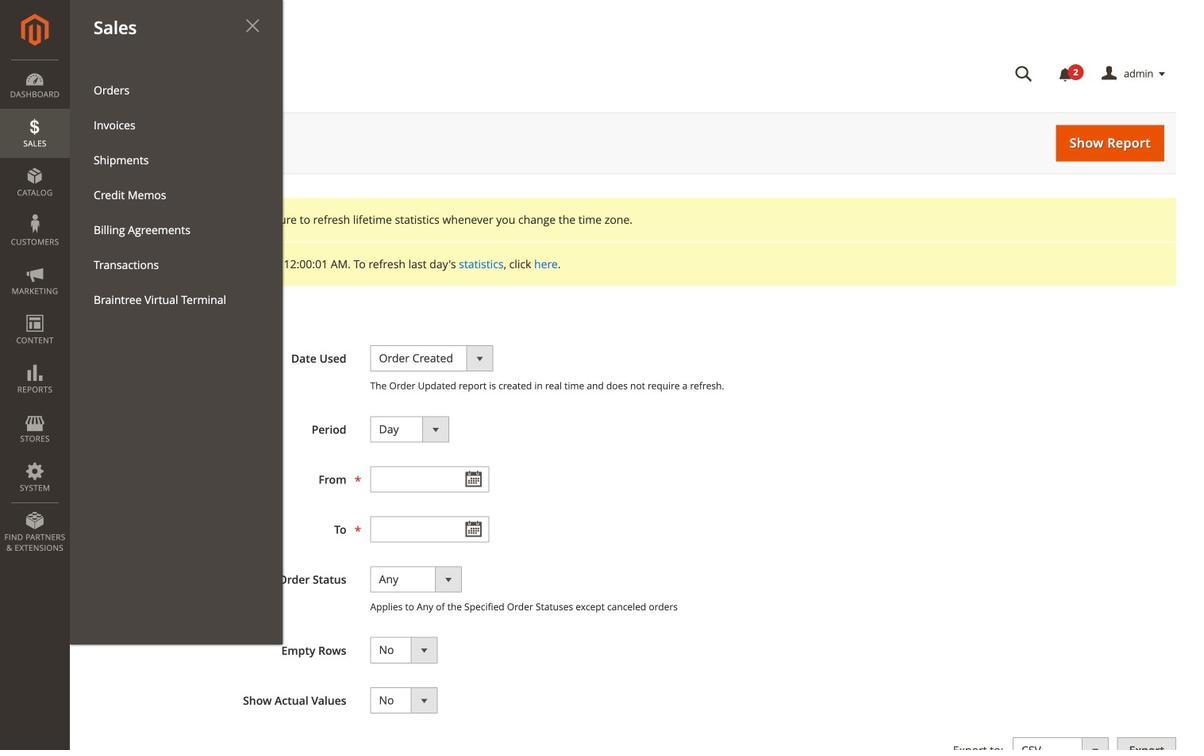 Task type: locate. For each thing, give the bounding box(es) containing it.
None text field
[[370, 466, 489, 492]]

magento admin panel image
[[21, 13, 49, 46]]

menu bar
[[0, 0, 283, 644]]

menu
[[82, 73, 271, 318]]

None text field
[[370, 516, 489, 542]]



